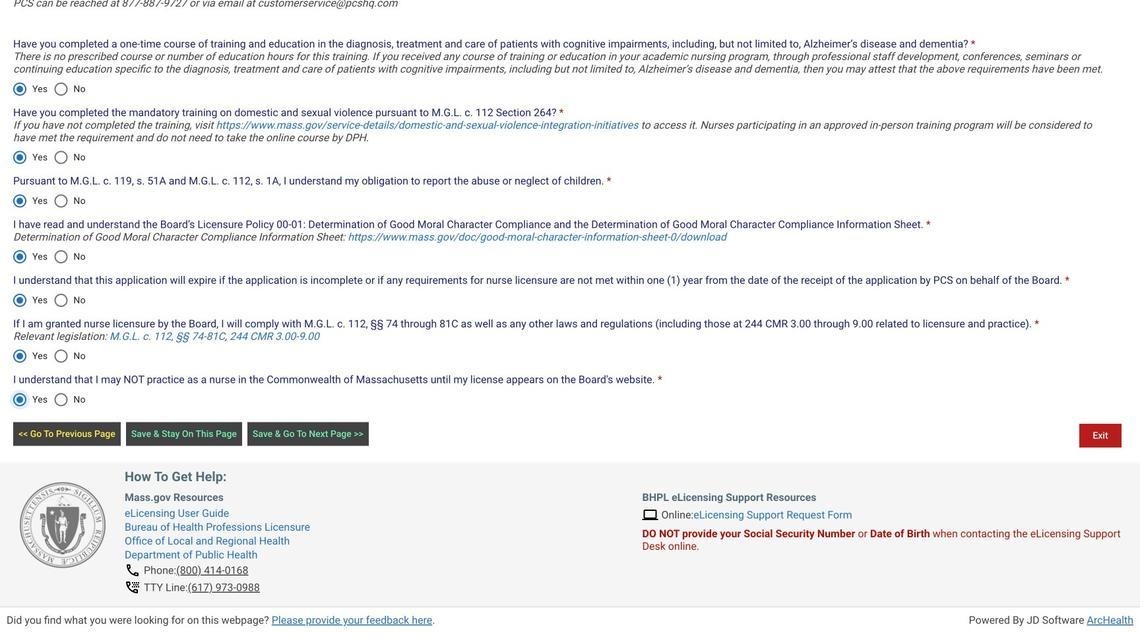 Task type: vqa. For each thing, say whether or not it's contained in the screenshot.
Massachusetts state seal image
yes



Task type: describe. For each thing, give the bounding box(es) containing it.
1 option group from the top
[[6, 73, 92, 105]]

4 option group from the top
[[6, 241, 92, 273]]

3 option group from the top
[[6, 185, 92, 217]]

6 option group from the top
[[6, 340, 92, 372]]

7 option group from the top
[[6, 384, 92, 416]]



Task type: locate. For each thing, give the bounding box(es) containing it.
massachusetts state seal image
[[20, 482, 106, 568]]

option group
[[6, 73, 92, 105], [6, 142, 92, 173], [6, 185, 92, 217], [6, 241, 92, 273], [6, 284, 92, 316], [6, 340, 92, 372], [6, 384, 92, 416]]

5 option group from the top
[[6, 284, 92, 316]]

2 option group from the top
[[6, 142, 92, 173]]



